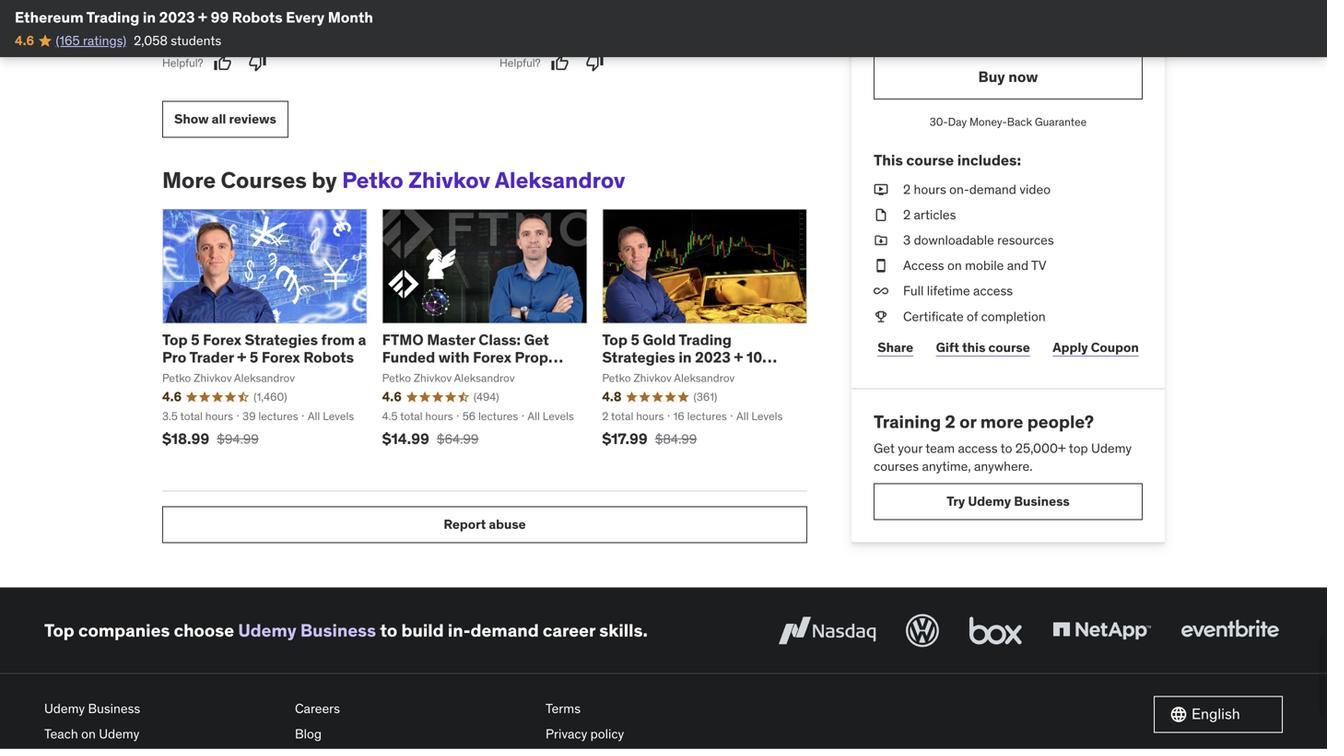 Task type: locate. For each thing, give the bounding box(es) containing it.
1 vertical spatial access
[[959, 440, 998, 457]]

2 horizontal spatial forex
[[473, 348, 512, 367]]

1 vertical spatial business
[[301, 620, 376, 642]]

top for top 5 gold trading strategies in 2023 + 10 robots included
[[602, 331, 628, 350]]

helpful? down the 2,058 students
[[162, 56, 203, 70]]

all levels for top 5 gold trading strategies in 2023 + 10 robots included
[[737, 409, 783, 424]]

0 vertical spatial get
[[524, 331, 549, 350]]

2 horizontal spatial levels
[[752, 409, 783, 424]]

1 horizontal spatial helpful?
[[500, 56, 541, 70]]

mark review by jordan i. as helpful image
[[551, 54, 569, 72]]

demand down includes:
[[970, 181, 1017, 198]]

total right 4.5
[[400, 409, 423, 424]]

top 5 gold trading strategies in 2023 + 10 robots included link
[[602, 331, 778, 385]]

1 total from the left
[[180, 409, 203, 424]]

5 right "trader"
[[250, 348, 258, 367]]

2 helpful? from the left
[[500, 56, 541, 70]]

all right 16 lectures
[[737, 409, 749, 424]]

udemy business link down companies
[[44, 697, 280, 722]]

3 lectures from the left
[[688, 409, 727, 424]]

3.5 total hours
[[162, 409, 233, 424]]

1 vertical spatial trading
[[679, 331, 732, 350]]

3 total from the left
[[611, 409, 634, 424]]

0 vertical spatial to
[[1001, 440, 1013, 457]]

petko down pro on the left top of the page
[[162, 371, 191, 385]]

anytime,
[[923, 459, 972, 475]]

1 vertical spatial in
[[679, 348, 692, 367]]

5 for gold
[[631, 331, 640, 350]]

udemy right choose
[[238, 620, 297, 642]]

3
[[904, 232, 911, 248]]

1 horizontal spatial demand
[[970, 181, 1017, 198]]

+ inside the top 5 forex strategies from a pro trader + 5 forex robots petko zhivkov aleksandrov
[[237, 348, 246, 367]]

petko zhivkov aleksandrov down gold
[[602, 371, 735, 385]]

1 horizontal spatial levels
[[543, 409, 574, 424]]

1 horizontal spatial +
[[237, 348, 246, 367]]

2 xsmall image from the top
[[874, 231, 889, 249]]

funded
[[382, 348, 435, 367]]

2 horizontal spatial +
[[735, 348, 744, 367]]

0 horizontal spatial lectures
[[259, 409, 298, 424]]

total for $14.99
[[400, 409, 423, 424]]

training
[[874, 411, 942, 433]]

0 horizontal spatial all
[[308, 409, 320, 424]]

2023 inside top 5 gold trading strategies in 2023 + 10 robots included
[[695, 348, 731, 367]]

16 lectures
[[674, 409, 727, 424]]

hours up $14.99 $64.99
[[425, 409, 453, 424]]

1 horizontal spatial top
[[162, 331, 188, 350]]

5 right pro on the left top of the page
[[191, 331, 200, 350]]

1 horizontal spatial all levels
[[528, 409, 574, 424]]

helpful? left mark review by jordan i. as helpful image
[[500, 56, 541, 70]]

all levels down 10
[[737, 409, 783, 424]]

forex inside ftmo master class: get funded with forex prop trading firms
[[473, 348, 512, 367]]

0 horizontal spatial levels
[[323, 409, 354, 424]]

robots
[[232, 8, 283, 27], [304, 348, 354, 367], [602, 366, 653, 385]]

training 2 or more people? get your team access to 25,000+ top udemy courses anytime, anywhere.
[[874, 411, 1132, 475]]

xsmall image for 2 articles
[[874, 206, 889, 224]]

in right gold
[[679, 348, 692, 367]]

apply coupon
[[1053, 339, 1140, 356]]

course down completion
[[989, 339, 1031, 356]]

business up the careers
[[301, 620, 376, 642]]

1 xsmall image from the top
[[874, 206, 889, 224]]

terms privacy policy
[[546, 701, 625, 743]]

0 vertical spatial 2023
[[159, 8, 195, 27]]

in inside top 5 gold trading strategies in 2023 + 10 robots included
[[679, 348, 692, 367]]

get inside ftmo master class: get funded with forex prop trading firms
[[524, 331, 549, 350]]

1 vertical spatial xsmall image
[[874, 308, 889, 326]]

0 horizontal spatial 5
[[191, 331, 200, 350]]

1 horizontal spatial business
[[301, 620, 376, 642]]

1 horizontal spatial to
[[1001, 440, 1013, 457]]

top inside the top 5 forex strategies from a pro trader + 5 forex robots petko zhivkov aleksandrov
[[162, 331, 188, 350]]

strategies
[[245, 331, 318, 350], [602, 348, 676, 367]]

strategies up 4.8
[[602, 348, 676, 367]]

2 left the 'or'
[[946, 411, 956, 433]]

xsmall image left 3 in the top of the page
[[874, 231, 889, 249]]

buy now button
[[874, 55, 1143, 99]]

1 vertical spatial demand
[[471, 620, 539, 642]]

2 horizontal spatial all
[[737, 409, 749, 424]]

2 total from the left
[[400, 409, 423, 424]]

to inside training 2 or more people? get your team access to 25,000+ top udemy courses anytime, anywhere.
[[1001, 440, 1013, 457]]

2023 up (361)
[[695, 348, 731, 367]]

business down anywhere. at the right bottom of the page
[[1015, 493, 1070, 510]]

career
[[543, 620, 596, 642]]

4.6 up 4.5
[[382, 389, 402, 405]]

0 horizontal spatial on
[[81, 726, 96, 743]]

coupon
[[1092, 339, 1140, 356]]

2 vertical spatial business
[[88, 701, 140, 717]]

xsmall image left access
[[874, 257, 889, 275]]

2 horizontal spatial total
[[611, 409, 634, 424]]

lectures down 1460 reviews element
[[259, 409, 298, 424]]

on right teach on the bottom of page
[[81, 726, 96, 743]]

1 xsmall image from the top
[[874, 181, 889, 199]]

2 levels from the left
[[543, 409, 574, 424]]

xsmall image down this
[[874, 181, 889, 199]]

show all reviews
[[174, 111, 276, 127]]

all right "39 lectures"
[[308, 409, 320, 424]]

1 horizontal spatial robots
[[304, 348, 354, 367]]

total right 3.5
[[180, 409, 203, 424]]

0 vertical spatial demand
[[970, 181, 1017, 198]]

4.6 up 3.5
[[162, 389, 182, 405]]

lectures
[[259, 409, 298, 424], [479, 409, 518, 424], [688, 409, 727, 424]]

petko up 4.8
[[602, 371, 631, 385]]

(494)
[[474, 390, 499, 405]]

1 horizontal spatial course
[[989, 339, 1031, 356]]

to up anywhere. at the right bottom of the page
[[1001, 440, 1013, 457]]

access on mobile and tv
[[904, 257, 1047, 274]]

1 petko zhivkov aleksandrov from the left
[[382, 371, 515, 385]]

2 total hours
[[602, 409, 664, 424]]

xsmall image for access
[[874, 257, 889, 275]]

1 vertical spatial course
[[989, 339, 1031, 356]]

0 vertical spatial xsmall image
[[874, 206, 889, 224]]

trader
[[189, 348, 234, 367]]

forex right pro on the left top of the page
[[203, 331, 242, 350]]

try
[[947, 493, 966, 510]]

0 horizontal spatial demand
[[471, 620, 539, 642]]

0 horizontal spatial strategies
[[245, 331, 318, 350]]

robots right 99
[[232, 8, 283, 27]]

2 petko zhivkov aleksandrov from the left
[[602, 371, 735, 385]]

0 horizontal spatial to
[[380, 620, 398, 642]]

2 up '2 articles'
[[904, 181, 911, 198]]

udemy right try
[[969, 493, 1012, 510]]

494 reviews element
[[474, 390, 499, 405]]

udemy
[[1092, 440, 1132, 457], [969, 493, 1012, 510], [238, 620, 297, 642], [44, 701, 85, 717], [99, 726, 140, 743]]

report
[[444, 516, 486, 533]]

1 horizontal spatial total
[[400, 409, 423, 424]]

3 levels from the left
[[752, 409, 783, 424]]

every
[[286, 8, 325, 27]]

2 lectures from the left
[[479, 409, 518, 424]]

tv
[[1032, 257, 1047, 274]]

levels for ftmo master class: get funded with forex prop trading firms
[[543, 409, 574, 424]]

top left gold
[[602, 331, 628, 350]]

1 horizontal spatial 2023
[[695, 348, 731, 367]]

0 horizontal spatial all levels
[[308, 409, 354, 424]]

access down the 'or'
[[959, 440, 998, 457]]

1 horizontal spatial 5
[[250, 348, 258, 367]]

apply coupon button
[[1049, 330, 1143, 366]]

1 horizontal spatial strategies
[[602, 348, 676, 367]]

all
[[308, 409, 320, 424], [528, 409, 540, 424], [737, 409, 749, 424]]

1 vertical spatial to
[[380, 620, 398, 642]]

business up teach on udemy link at bottom left
[[88, 701, 140, 717]]

hours up '$17.99 $84.99'
[[636, 409, 664, 424]]

blog link
[[295, 722, 531, 747]]

to left build
[[380, 620, 398, 642]]

petko zhivkov aleksandrov down "with"
[[382, 371, 515, 385]]

teach on udemy link
[[44, 722, 280, 747]]

2023 up the 2,058 students
[[159, 8, 195, 27]]

helpful?
[[162, 56, 203, 70], [500, 56, 541, 70]]

2
[[904, 181, 911, 198], [904, 206, 911, 223], [602, 409, 609, 424], [946, 411, 956, 433]]

1 horizontal spatial trading
[[382, 366, 435, 385]]

levels down prop
[[543, 409, 574, 424]]

+ right "trader"
[[237, 348, 246, 367]]

30-day money-back guarantee
[[930, 115, 1087, 129]]

2 all levels from the left
[[528, 409, 574, 424]]

strategies inside top 5 gold trading strategies in 2023 + 10 robots included
[[602, 348, 676, 367]]

+ inside top 5 gold trading strategies in 2023 + 10 robots included
[[735, 348, 744, 367]]

course down 30-
[[907, 151, 955, 170]]

3 xsmall image from the top
[[874, 257, 889, 275]]

forex up (1,460)
[[262, 348, 300, 367]]

5
[[191, 331, 200, 350], [631, 331, 640, 350], [250, 348, 258, 367]]

2 vertical spatial trading
[[382, 366, 435, 385]]

2 horizontal spatial robots
[[602, 366, 653, 385]]

xsmall image
[[874, 181, 889, 199], [874, 231, 889, 249], [874, 257, 889, 275], [874, 282, 889, 300]]

on-
[[950, 181, 970, 198]]

0 horizontal spatial business
[[88, 701, 140, 717]]

strategies left from
[[245, 331, 318, 350]]

privacy policy link
[[546, 722, 782, 747]]

top 5 forex strategies from a pro trader + 5 forex robots petko zhivkov aleksandrov
[[162, 331, 366, 385]]

lectures for $17.99
[[688, 409, 727, 424]]

2 horizontal spatial all levels
[[737, 409, 783, 424]]

levels down 10
[[752, 409, 783, 424]]

1 horizontal spatial forex
[[262, 348, 300, 367]]

get up 'courses' at the right bottom of the page
[[874, 440, 895, 457]]

0 horizontal spatial in
[[143, 8, 156, 27]]

$18.99
[[162, 430, 210, 448]]

lectures down 494 reviews element
[[479, 409, 518, 424]]

top left "trader"
[[162, 331, 188, 350]]

robots up 4.8
[[602, 366, 653, 385]]

2 hours on-demand video
[[904, 181, 1051, 198]]

$84.99
[[655, 431, 697, 448]]

aleksandrov
[[495, 166, 626, 194], [234, 371, 295, 385], [454, 371, 515, 385], [674, 371, 735, 385]]

5 left gold
[[631, 331, 640, 350]]

levels left 4.5
[[323, 409, 354, 424]]

4.6 down ethereum
[[15, 32, 34, 49]]

2 up 3 in the top of the page
[[904, 206, 911, 223]]

forex
[[203, 331, 242, 350], [262, 348, 300, 367], [473, 348, 512, 367]]

top 5 forex strategies from a pro trader + 5 forex robots link
[[162, 331, 366, 367]]

get inside training 2 or more people? get your team access to 25,000+ top udemy courses anytime, anywhere.
[[874, 440, 895, 457]]

1 vertical spatial on
[[81, 726, 96, 743]]

1 horizontal spatial in
[[679, 348, 692, 367]]

2 horizontal spatial 4.6
[[382, 389, 402, 405]]

on down downloadable
[[948, 257, 962, 274]]

all levels for top 5 forex strategies from a pro trader + 5 forex robots
[[308, 409, 354, 424]]

0 vertical spatial on
[[948, 257, 962, 274]]

gift
[[937, 339, 960, 356]]

+ left 99
[[198, 8, 207, 27]]

course
[[907, 151, 955, 170], [989, 339, 1031, 356]]

5 for forex
[[191, 331, 200, 350]]

0 horizontal spatial petko zhivkov aleksandrov
[[382, 371, 515, 385]]

hours up $18.99 $94.99
[[205, 409, 233, 424]]

4.5 total hours
[[382, 409, 453, 424]]

5 inside top 5 gold trading strategies in 2023 + 10 robots included
[[631, 331, 640, 350]]

1 levels from the left
[[323, 409, 354, 424]]

business inside udemy business teach on udemy
[[88, 701, 140, 717]]

pro
[[162, 348, 187, 367]]

more courses by petko zhivkov aleksandrov
[[162, 166, 626, 194]]

access down mobile at the top
[[974, 283, 1014, 299]]

top inside top 5 gold trading strategies in 2023 + 10 robots included
[[602, 331, 628, 350]]

all levels left 4.5
[[308, 409, 354, 424]]

access inside training 2 or more people? get your team access to 25,000+ top udemy courses anytime, anywhere.
[[959, 440, 998, 457]]

4 xsmall image from the top
[[874, 282, 889, 300]]

0 horizontal spatial course
[[907, 151, 955, 170]]

1 horizontal spatial all
[[528, 409, 540, 424]]

1 lectures from the left
[[259, 409, 298, 424]]

xsmall image left full
[[874, 282, 889, 300]]

3 all from the left
[[737, 409, 749, 424]]

1 horizontal spatial 4.6
[[162, 389, 182, 405]]

1460 reviews element
[[254, 390, 287, 405]]

1 all from the left
[[308, 409, 320, 424]]

1 horizontal spatial get
[[874, 440, 895, 457]]

lectures down 361 reviews element on the bottom right of the page
[[688, 409, 727, 424]]

1 vertical spatial get
[[874, 440, 895, 457]]

trading up the included
[[679, 331, 732, 350]]

2 all from the left
[[528, 409, 540, 424]]

lectures for $14.99
[[479, 409, 518, 424]]

xsmall image up share
[[874, 308, 889, 326]]

robots inside the top 5 forex strategies from a pro trader + 5 forex robots petko zhivkov aleksandrov
[[304, 348, 354, 367]]

1 all levels from the left
[[308, 409, 354, 424]]

0 horizontal spatial top
[[44, 620, 75, 642]]

courses
[[874, 459, 919, 475]]

in up the 2,058
[[143, 8, 156, 27]]

0 horizontal spatial total
[[180, 409, 203, 424]]

2,058
[[134, 32, 168, 49]]

trading down ftmo
[[382, 366, 435, 385]]

2 down 4.8
[[602, 409, 609, 424]]

$64.99
[[437, 431, 479, 448]]

includes:
[[958, 151, 1022, 170]]

policy
[[591, 726, 625, 743]]

2 horizontal spatial lectures
[[688, 409, 727, 424]]

1 horizontal spatial on
[[948, 257, 962, 274]]

2 xsmall image from the top
[[874, 308, 889, 326]]

udemy right top
[[1092, 440, 1132, 457]]

strategies inside the top 5 forex strategies from a pro trader + 5 forex robots petko zhivkov aleksandrov
[[245, 331, 318, 350]]

1 horizontal spatial lectures
[[479, 409, 518, 424]]

levels
[[323, 409, 354, 424], [543, 409, 574, 424], [752, 409, 783, 424]]

1 helpful? from the left
[[162, 56, 203, 70]]

0 vertical spatial trading
[[86, 8, 140, 27]]

2 horizontal spatial 5
[[631, 331, 640, 350]]

2 horizontal spatial trading
[[679, 331, 732, 350]]

39
[[243, 409, 256, 424]]

team
[[926, 440, 955, 457]]

english button
[[1155, 697, 1284, 733]]

all right 56 lectures on the bottom left
[[528, 409, 540, 424]]

1 vertical spatial udemy business link
[[44, 697, 280, 722]]

(361)
[[694, 390, 718, 405]]

xsmall image left '2 articles'
[[874, 206, 889, 224]]

total down 4.8
[[611, 409, 634, 424]]

udemy business link up the careers
[[238, 620, 376, 642]]

0 vertical spatial course
[[907, 151, 955, 170]]

xsmall image
[[874, 206, 889, 224], [874, 308, 889, 326]]

0 vertical spatial business
[[1015, 493, 1070, 510]]

2 horizontal spatial top
[[602, 331, 628, 350]]

hours for ftmo master class: get funded with forex prop trading firms
[[425, 409, 453, 424]]

top companies choose udemy business to build in-demand career skills.
[[44, 620, 648, 642]]

+ left 10
[[735, 348, 744, 367]]

video
[[1020, 181, 1051, 198]]

all levels right 56 lectures on the bottom left
[[528, 409, 574, 424]]

trading up ratings)
[[86, 8, 140, 27]]

with
[[439, 348, 470, 367]]

hours up '2 articles'
[[914, 181, 947, 198]]

0 horizontal spatial helpful?
[[162, 56, 203, 70]]

teach
[[44, 726, 78, 743]]

get right class: at left
[[524, 331, 549, 350]]

0 horizontal spatial get
[[524, 331, 549, 350]]

1 horizontal spatial petko zhivkov aleksandrov
[[602, 371, 735, 385]]

forex right "with"
[[473, 348, 512, 367]]

mark review by jordan i. as unhelpful image
[[586, 54, 605, 72]]

4.6
[[15, 32, 34, 49], [162, 389, 182, 405], [382, 389, 402, 405]]

4.8
[[602, 389, 622, 405]]

buy
[[979, 67, 1006, 86]]

all for top 5 gold trading strategies in 2023 + 10 robots included
[[737, 409, 749, 424]]

1 vertical spatial 2023
[[695, 348, 731, 367]]

trading inside top 5 gold trading strategies in 2023 + 10 robots included
[[679, 331, 732, 350]]

demand left career
[[471, 620, 539, 642]]

all for ftmo master class: get funded with forex prop trading firms
[[528, 409, 540, 424]]

get
[[524, 331, 549, 350], [874, 440, 895, 457]]

robots left a
[[304, 348, 354, 367]]

$17.99 $84.99
[[602, 430, 697, 448]]

$14.99 $64.99
[[382, 430, 479, 448]]

top left companies
[[44, 620, 75, 642]]

buy now
[[979, 67, 1039, 86]]

3 all levels from the left
[[737, 409, 783, 424]]



Task type: vqa. For each thing, say whether or not it's contained in the screenshot.


Task type: describe. For each thing, give the bounding box(es) containing it.
access
[[904, 257, 945, 274]]

back
[[1008, 115, 1033, 129]]

petko zhivkov aleksandrov for firms
[[382, 371, 515, 385]]

ethereum
[[15, 8, 84, 27]]

completion
[[982, 308, 1046, 325]]

hours for top 5 forex strategies from a pro trader + 5 forex robots
[[205, 409, 233, 424]]

full
[[904, 283, 924, 299]]

lifetime
[[927, 283, 971, 299]]

on inside udemy business teach on udemy
[[81, 726, 96, 743]]

share button
[[874, 330, 918, 366]]

this course includes:
[[874, 151, 1022, 170]]

class:
[[479, 331, 521, 350]]

now
[[1009, 67, 1039, 86]]

xsmall image for certificate of completion
[[874, 308, 889, 326]]

petko right by
[[342, 166, 404, 194]]

try udemy business
[[947, 493, 1070, 510]]

mark review by zack g. as helpful image
[[214, 54, 232, 72]]

course inside gift this course link
[[989, 339, 1031, 356]]

included
[[656, 366, 718, 385]]

56 lectures
[[463, 409, 518, 424]]

2 inside training 2 or more people? get your team access to 25,000+ top udemy courses anytime, anywhere.
[[946, 411, 956, 433]]

your
[[898, 440, 923, 457]]

udemy up teach on the bottom of page
[[44, 701, 85, 717]]

downloadable
[[914, 232, 995, 248]]

25,000+
[[1016, 440, 1067, 457]]

from
[[321, 331, 355, 350]]

report abuse
[[444, 516, 526, 533]]

nasdaq image
[[775, 611, 881, 651]]

0 horizontal spatial 4.6
[[15, 32, 34, 49]]

master
[[427, 331, 476, 350]]

petko zhivkov aleksandrov for robots
[[602, 371, 735, 385]]

$14.99
[[382, 430, 430, 448]]

certificate of completion
[[904, 308, 1046, 325]]

ftmo
[[382, 331, 424, 350]]

a
[[358, 331, 366, 350]]

in-
[[448, 620, 471, 642]]

month
[[328, 8, 373, 27]]

careers
[[295, 701, 340, 717]]

prop
[[515, 348, 549, 367]]

xsmall image for full
[[874, 282, 889, 300]]

4.5
[[382, 409, 398, 424]]

hours for top 5 gold trading strategies in 2023 + 10 robots included
[[636, 409, 664, 424]]

xsmall image for 3
[[874, 231, 889, 249]]

$17.99
[[602, 430, 648, 448]]

build
[[402, 620, 444, 642]]

gift this course link
[[933, 330, 1035, 366]]

ratings)
[[83, 32, 126, 49]]

all levels for ftmo master class: get funded with forex prop trading firms
[[528, 409, 574, 424]]

petko zhivkov aleksandrov link
[[342, 166, 626, 194]]

(1,460)
[[254, 390, 287, 405]]

helpful? for mark review by jordan i. as helpful image
[[500, 56, 541, 70]]

4.6 for ftmo master class: get funded with forex prop trading firms
[[382, 389, 402, 405]]

show all reviews button
[[162, 101, 288, 138]]

mark review by zack g. as unhelpful image
[[249, 54, 267, 72]]

$18.99 $94.99
[[162, 430, 259, 448]]

0 horizontal spatial +
[[198, 8, 207, 27]]

aleksandrov inside the top 5 forex strategies from a pro trader + 5 forex robots petko zhivkov aleksandrov
[[234, 371, 295, 385]]

full lifetime access
[[904, 283, 1014, 299]]

0 horizontal spatial 2023
[[159, 8, 195, 27]]

total for $18.99
[[180, 409, 203, 424]]

0 vertical spatial udemy business link
[[238, 620, 376, 642]]

volkswagen image
[[903, 611, 943, 651]]

2 articles
[[904, 206, 957, 223]]

show
[[174, 111, 209, 127]]

day
[[949, 115, 967, 129]]

articles
[[914, 206, 957, 223]]

levels for top 5 gold trading strategies in 2023 + 10 robots included
[[752, 409, 783, 424]]

share
[[878, 339, 914, 356]]

zhivkov inside the top 5 forex strategies from a pro trader + 5 forex robots petko zhivkov aleksandrov
[[194, 371, 232, 385]]

2,058 students
[[134, 32, 222, 49]]

and
[[1008, 257, 1029, 274]]

0 horizontal spatial robots
[[232, 8, 283, 27]]

this
[[874, 151, 904, 170]]

3.5
[[162, 409, 178, 424]]

0 vertical spatial in
[[143, 8, 156, 27]]

4.6 for top 5 forex strategies from a pro trader + 5 forex robots
[[162, 389, 182, 405]]

30-
[[930, 115, 949, 129]]

2 for 2 hours on-demand video
[[904, 181, 911, 198]]

helpful? for mark review by zack g. as helpful icon
[[162, 56, 203, 70]]

more
[[981, 411, 1024, 433]]

top for top companies choose udemy business to build in-demand career skills.
[[44, 620, 75, 642]]

gold
[[643, 331, 676, 350]]

courses
[[221, 166, 307, 194]]

2 for 2 total hours
[[602, 409, 609, 424]]

udemy right teach on the bottom of page
[[99, 726, 140, 743]]

more
[[162, 166, 216, 194]]

small image
[[1170, 706, 1189, 724]]

udemy inside training 2 or more people? get your team access to 25,000+ top udemy courses anytime, anywhere.
[[1092, 440, 1132, 457]]

certificate
[[904, 308, 964, 325]]

0 vertical spatial access
[[974, 283, 1014, 299]]

99
[[211, 8, 229, 27]]

eventbrite image
[[1178, 611, 1284, 651]]

ethereum trading in 2023 + 99 robots every month
[[15, 8, 373, 27]]

terms
[[546, 701, 581, 717]]

companies
[[78, 620, 170, 642]]

report abuse button
[[162, 507, 808, 543]]

choose
[[174, 620, 234, 642]]

try udemy business link
[[874, 483, 1143, 520]]

lectures for $18.99
[[259, 409, 298, 424]]

361 reviews element
[[694, 390, 718, 405]]

0 horizontal spatial trading
[[86, 8, 140, 27]]

(165 ratings)
[[56, 32, 126, 49]]

top for top 5 forex strategies from a pro trader + 5 forex robots petko zhivkov aleksandrov
[[162, 331, 188, 350]]

trading inside ftmo master class: get funded with forex prop trading firms
[[382, 366, 435, 385]]

people?
[[1028, 411, 1095, 433]]

2 horizontal spatial business
[[1015, 493, 1070, 510]]

39 lectures
[[243, 409, 298, 424]]

reviews
[[229, 111, 276, 127]]

resources
[[998, 232, 1055, 248]]

levels for top 5 forex strategies from a pro trader + 5 forex robots
[[323, 409, 354, 424]]

total for $17.99
[[611, 409, 634, 424]]

xsmall image for 2
[[874, 181, 889, 199]]

petko down funded
[[382, 371, 411, 385]]

blog
[[295, 726, 322, 743]]

0 horizontal spatial forex
[[203, 331, 242, 350]]

abuse
[[489, 516, 526, 533]]

anywhere.
[[975, 459, 1033, 475]]

students
[[171, 32, 222, 49]]

2 for 2 articles
[[904, 206, 911, 223]]

robots inside top 5 gold trading strategies in 2023 + 10 robots included
[[602, 366, 653, 385]]

udemy business teach on udemy
[[44, 701, 140, 743]]

skills.
[[600, 620, 648, 642]]

petko inside the top 5 forex strategies from a pro trader + 5 forex robots petko zhivkov aleksandrov
[[162, 371, 191, 385]]

box image
[[965, 611, 1027, 651]]

netapp image
[[1049, 611, 1155, 651]]

$94.99
[[217, 431, 259, 448]]

ftmo master class: get funded with forex prop trading firms
[[382, 331, 549, 385]]

all for top 5 forex strategies from a pro trader + 5 forex robots
[[308, 409, 320, 424]]

(165
[[56, 32, 80, 49]]



